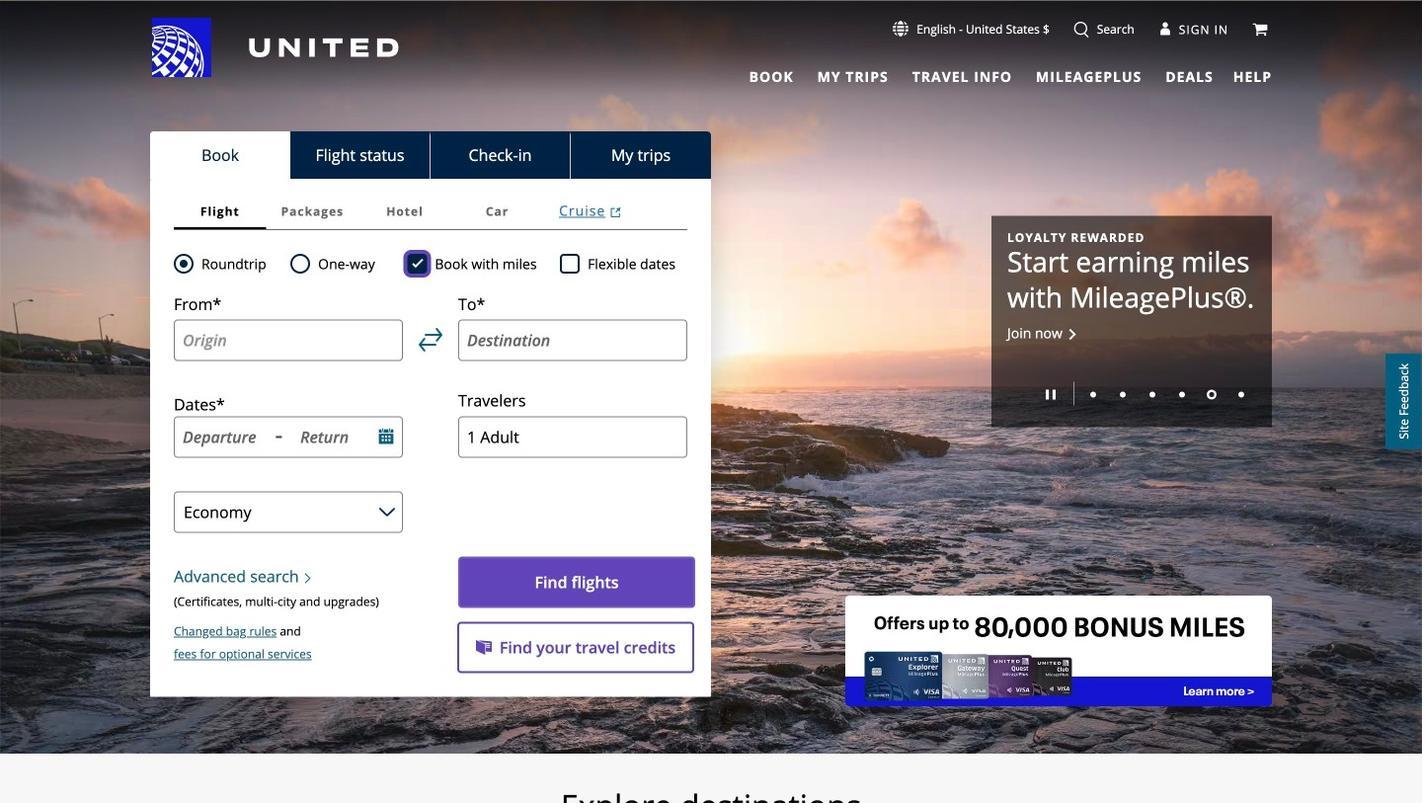Task type: describe. For each thing, give the bounding box(es) containing it.
book with miles element
[[407, 252, 560, 276]]

slide 2 of 6 image
[[1120, 392, 1126, 397]]

reverse origin and destination image
[[419, 328, 443, 352]]

Destination text field
[[458, 320, 688, 361]]

Return text field
[[300, 426, 372, 448]]

2 vertical spatial tab list
[[174, 193, 688, 230]]

carousel buttons element
[[1008, 375, 1257, 411]]

Departure text field
[[183, 426, 267, 448]]

slide 5 of 6 image
[[1207, 390, 1217, 399]]

one way flight search element
[[310, 252, 375, 276]]

1 vertical spatial tab list
[[150, 131, 711, 179]]

slide 4 of 6 image
[[1180, 392, 1186, 397]]

Origin text field
[[174, 320, 403, 361]]

slide 1 of 6 image
[[1091, 392, 1097, 397]]

slide 6 of 6 image
[[1239, 392, 1245, 397]]



Task type: locate. For each thing, give the bounding box(es) containing it.
navigation
[[0, 17, 1423, 89]]

united logo link to homepage image
[[152, 18, 399, 77]]

tab list
[[738, 59, 1218, 89], [150, 131, 711, 179], [174, 193, 688, 230]]

currently in english united states	$ enter to change image
[[893, 21, 909, 37]]

0 vertical spatial tab list
[[738, 59, 1218, 89]]

view cart, click to view list of recently searched saved trips. image
[[1253, 21, 1269, 37]]

round trip flight search element
[[194, 252, 266, 276]]

pause image
[[1046, 390, 1056, 399]]

slide 3 of 6 image
[[1150, 392, 1156, 397]]

explore destinations element
[[0, 786, 1423, 803]]

main content
[[0, 1, 1423, 803]]



Task type: vqa. For each thing, say whether or not it's contained in the screenshot.
Move forward to switch to the next month. icon
no



